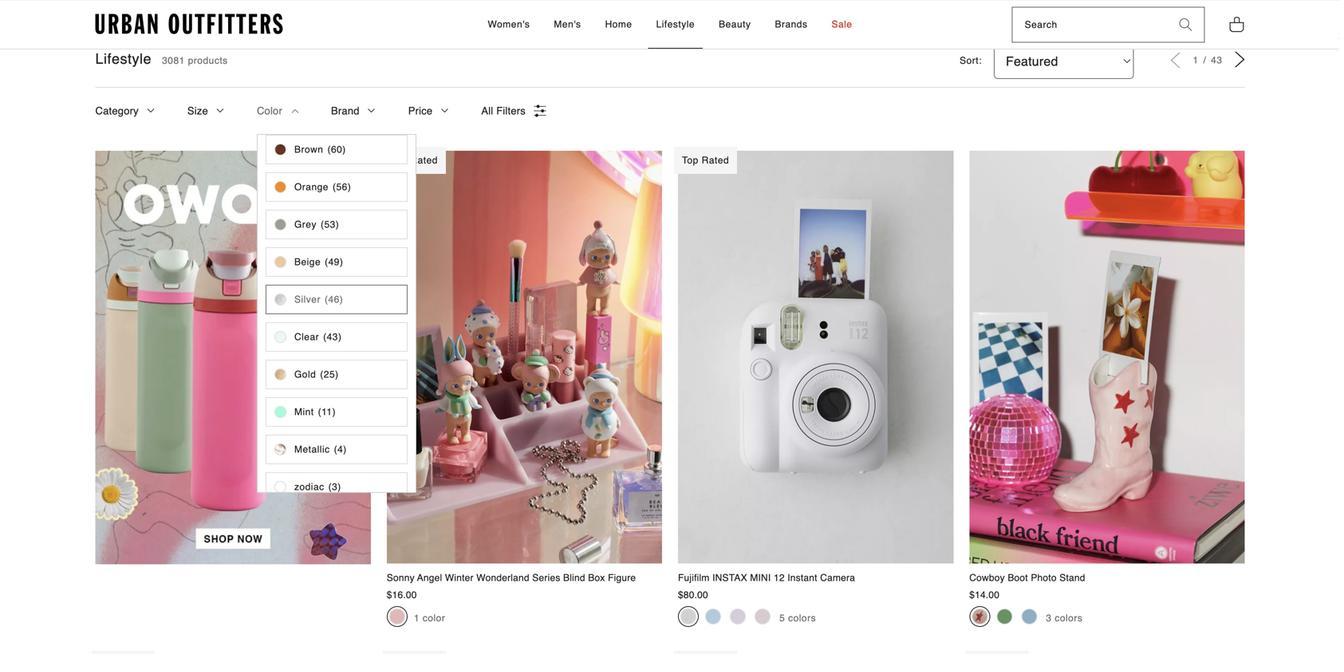 Task type: describe. For each thing, give the bounding box(es) containing it.
top for fujifilm instax mini 12 instant camera
[[682, 155, 699, 166]]

rated for instax
[[702, 155, 730, 166]]

1 for 1
[[1193, 55, 1202, 66]]

all
[[481, 105, 493, 117]]

price
[[408, 105, 433, 117]]

clear
[[294, 332, 319, 343]]

sale link
[[824, 1, 861, 49]]

sky image
[[705, 609, 721, 625]]

orange
[[294, 182, 329, 193]]

men's
[[554, 19, 581, 30]]

mint
[[294, 407, 314, 418]]

home link
[[597, 1, 640, 49]]

brand button
[[331, 88, 376, 134]]

beige
[[294, 257, 321, 268]]

white image
[[681, 609, 697, 625]]

brown
[[294, 144, 324, 155]]

wonderland
[[477, 573, 530, 584]]

color button
[[257, 88, 299, 134]]

category button
[[95, 88, 155, 134]]

original price: $80.00 element
[[678, 590, 709, 601]]

main navigation element
[[344, 1, 996, 49]]

green image
[[997, 609, 1013, 625]]

filters
[[497, 105, 526, 117]]

zodiac
[[294, 482, 325, 493]]

lifestyle link
[[648, 1, 703, 49]]

owala image
[[95, 151, 371, 564]]

sonny
[[387, 573, 415, 584]]

(56)
[[333, 182, 351, 193]]

(49)
[[325, 257, 344, 268]]

blind
[[563, 573, 586, 584]]

colors for 5 colors
[[789, 613, 816, 624]]

photo
[[1031, 573, 1057, 584]]

multi image
[[389, 609, 405, 625]]

color
[[257, 105, 283, 117]]

angel
[[417, 573, 442, 584]]

color
[[423, 613, 446, 624]]

lilac image
[[730, 609, 746, 625]]

instant
[[788, 573, 818, 584]]

cowboy boot photo stand link
[[970, 151, 1245, 585]]

rated for angel
[[411, 155, 438, 166]]

sonny angel winter wonderland series blind box figure image
[[387, 151, 662, 564]]

beauty link
[[711, 1, 759, 49]]

1 vertical spatial lifestyle
[[95, 51, 152, 67]]

men's link
[[546, 1, 589, 49]]

all filters
[[481, 105, 526, 117]]

camera
[[821, 573, 856, 584]]

cowboy boot photo stand image
[[970, 151, 1245, 564]]

2 pink image from the left
[[972, 609, 988, 625]]

size
[[187, 105, 208, 117]]

fujifilm
[[678, 573, 710, 584]]

search image
[[1180, 19, 1193, 31]]

lifestyle inside "main navigation" element
[[656, 19, 695, 30]]

top for sonny angel winter wonderland series blind box figure
[[391, 155, 407, 166]]

sale
[[832, 19, 853, 30]]

1 color
[[414, 613, 446, 624]]

sort:
[[960, 55, 982, 66]]

1 pink image from the left
[[755, 609, 771, 625]]



Task type: vqa. For each thing, say whether or not it's contained in the screenshot.
The
no



Task type: locate. For each thing, give the bounding box(es) containing it.
12
[[774, 573, 785, 584]]

3
[[1046, 613, 1052, 624]]

(3)
[[328, 482, 341, 493]]

products
[[188, 55, 228, 66]]

$14.00
[[970, 590, 1000, 601]]

urban outfitters image
[[95, 14, 283, 35]]

1 horizontal spatial top rated
[[682, 155, 730, 166]]

0 horizontal spatial 1
[[414, 613, 420, 624]]

original price: $16.00 element
[[387, 590, 417, 601]]

1 left the 43
[[1193, 55, 1202, 66]]

1
[[1193, 55, 1202, 66], [414, 613, 420, 624]]

(60)
[[328, 144, 346, 155]]

0 vertical spatial 1
[[1193, 55, 1202, 66]]

lifestyle
[[656, 19, 695, 30], [95, 51, 152, 67]]

women's link
[[480, 1, 538, 49]]

figure
[[608, 573, 636, 584]]

price button
[[408, 88, 450, 134]]

winter
[[445, 573, 474, 584]]

0 vertical spatial lifestyle
[[656, 19, 695, 30]]

brands link
[[767, 1, 816, 49]]

metallic
[[294, 444, 330, 455]]

boot
[[1008, 573, 1029, 584]]

3081
[[162, 55, 185, 66]]

1 horizontal spatial 1
[[1193, 55, 1202, 66]]

fujifilm instax mini 12 instant camera image
[[678, 151, 954, 564]]

1 horizontal spatial pink image
[[972, 609, 988, 625]]

pink image down $14.00
[[972, 609, 988, 625]]

brand
[[331, 105, 360, 117]]

43
[[1212, 55, 1223, 66]]

1 left color at the left bottom
[[414, 613, 420, 624]]

2 rated from the left
[[702, 155, 730, 166]]

instax
[[713, 573, 748, 584]]

sonny angel winter wonderland series blind box figure
[[387, 573, 636, 584]]

(4)
[[334, 444, 347, 455]]

1 top from the left
[[391, 155, 407, 166]]

(43)
[[323, 332, 342, 343]]

top rated for fujifilm
[[682, 155, 730, 166]]

colors right the 5
[[789, 613, 816, 624]]

cowboy
[[970, 573, 1005, 584]]

5 colors
[[780, 613, 816, 624]]

colors
[[789, 613, 816, 624], [1055, 613, 1083, 624]]

$16.00
[[387, 590, 417, 601]]

5
[[780, 613, 785, 624]]

1 horizontal spatial lifestyle
[[656, 19, 695, 30]]

1 horizontal spatial top
[[682, 155, 699, 166]]

pink image left the 5
[[755, 609, 771, 625]]

top rated for sonny
[[391, 155, 438, 166]]

0 horizontal spatial pink image
[[755, 609, 771, 625]]

box
[[588, 573, 605, 584]]

top rated
[[391, 155, 438, 166], [682, 155, 730, 166]]

original price: $14.00 element
[[970, 590, 1000, 601]]

None search field
[[1013, 8, 1168, 42]]

0 horizontal spatial rated
[[411, 155, 438, 166]]

my shopping bag image
[[1229, 15, 1245, 33]]

2 colors from the left
[[1055, 613, 1083, 624]]

stand
[[1060, 573, 1086, 584]]

0 horizontal spatial top rated
[[391, 155, 438, 166]]

top
[[391, 155, 407, 166], [682, 155, 699, 166]]

1 rated from the left
[[411, 155, 438, 166]]

grey
[[294, 219, 317, 230]]

Search text field
[[1013, 8, 1168, 42]]

0 horizontal spatial lifestyle
[[95, 51, 152, 67]]

(11)
[[318, 407, 336, 418]]

(25)
[[320, 369, 339, 380]]

silver
[[294, 294, 321, 305]]

lifestyle right home
[[656, 19, 695, 30]]

colors right 3
[[1055, 613, 1083, 624]]

1 horizontal spatial colors
[[1055, 613, 1083, 624]]

sky image
[[1022, 609, 1038, 625]]

0 horizontal spatial colors
[[789, 613, 816, 624]]

category
[[95, 105, 139, 117]]

rated
[[411, 155, 438, 166], [702, 155, 730, 166]]

series
[[533, 573, 561, 584]]

beauty
[[719, 19, 751, 30]]

0 horizontal spatial top
[[391, 155, 407, 166]]

1 colors from the left
[[789, 613, 816, 624]]

3081 products
[[162, 55, 228, 66]]

lifestyle left the 3081
[[95, 51, 152, 67]]

brands
[[775, 19, 808, 30]]

pink image
[[755, 609, 771, 625], [972, 609, 988, 625]]

all filters button
[[481, 88, 547, 134]]

mini
[[750, 573, 771, 584]]

1 vertical spatial 1
[[414, 613, 420, 624]]

$80.00
[[678, 590, 709, 601]]

fujifilm instax mini 12 instant camera
[[678, 573, 856, 584]]

1 top rated from the left
[[391, 155, 438, 166]]

2 top from the left
[[682, 155, 699, 166]]

2 top rated from the left
[[682, 155, 730, 166]]

home
[[605, 19, 633, 30]]

cowboy boot photo stand
[[970, 573, 1086, 584]]

(53)
[[321, 219, 339, 230]]

3 colors
[[1046, 613, 1083, 624]]

1 for 1 color
[[414, 613, 420, 624]]

women's
[[488, 19, 530, 30]]

1 horizontal spatial rated
[[702, 155, 730, 166]]

gold
[[294, 369, 316, 380]]

(46)
[[325, 294, 343, 305]]

size button
[[187, 88, 225, 134]]

colors for 3 colors
[[1055, 613, 1083, 624]]



